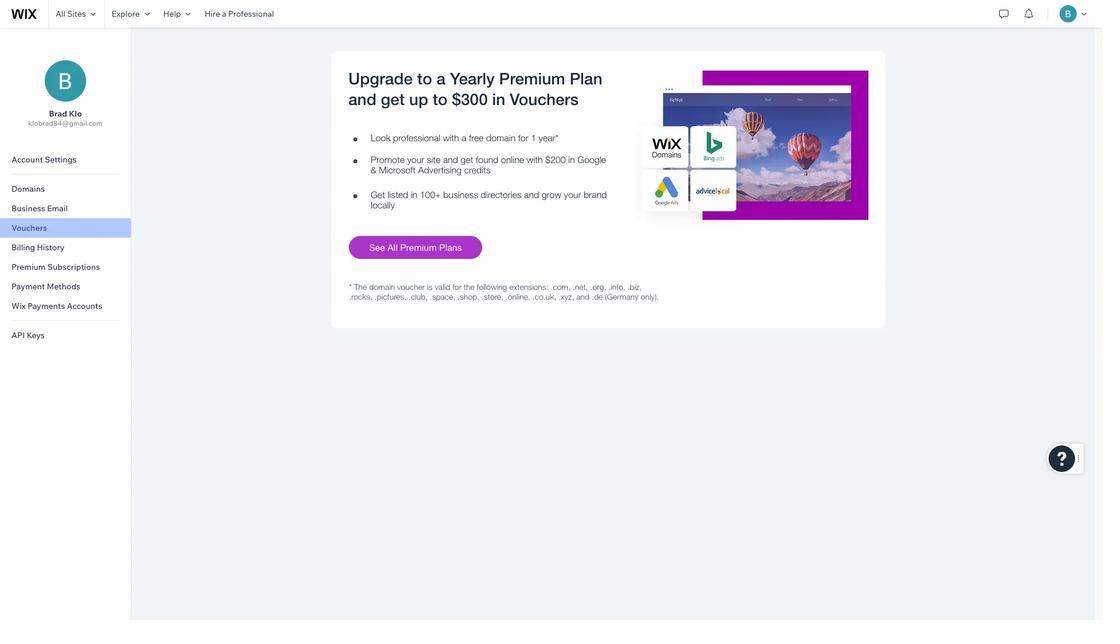 Task type: describe. For each thing, give the bounding box(es) containing it.
subscriptions
[[47, 262, 100, 272]]

sites
[[67, 9, 86, 19]]

payments
[[28, 301, 65, 311]]

hire a professional link
[[198, 0, 281, 28]]

business email
[[11, 203, 68, 214]]

account settings
[[11, 154, 77, 165]]

wix payments accounts
[[11, 301, 102, 311]]

history
[[37, 242, 65, 253]]

business email link
[[0, 199, 131, 218]]

settings
[[45, 154, 77, 165]]

account settings link
[[0, 150, 131, 169]]

api keys
[[11, 330, 45, 340]]

a
[[222, 9, 226, 19]]

payment methods
[[11, 281, 80, 292]]

brad
[[49, 109, 67, 119]]

payment methods link
[[0, 277, 131, 296]]

all sites
[[56, 9, 86, 19]]

billing
[[11, 242, 35, 253]]



Task type: locate. For each thing, give the bounding box(es) containing it.
api keys link
[[0, 326, 131, 345]]

account
[[11, 154, 43, 165]]

wix
[[11, 301, 26, 311]]

keys
[[27, 330, 45, 340]]

professional
[[228, 9, 274, 19]]

explore
[[112, 9, 140, 19]]

business
[[11, 203, 45, 214]]

brad klo klobrad84@gmail.com
[[28, 109, 103, 127]]

premium subscriptions
[[11, 262, 100, 272]]

wix payments accounts link
[[0, 296, 131, 316]]

billing history link
[[0, 238, 131, 257]]

payment
[[11, 281, 45, 292]]

domains link
[[0, 179, 131, 199]]

klobrad84@gmail.com
[[28, 119, 103, 127]]

vouchers link
[[0, 218, 131, 238]]

help
[[163, 9, 181, 19]]

help button
[[156, 0, 198, 28]]

domains
[[11, 184, 45, 194]]

accounts
[[67, 301, 102, 311]]

api
[[11, 330, 25, 340]]

premium subscriptions link
[[0, 257, 131, 277]]

all
[[56, 9, 65, 19]]

hire
[[205, 9, 220, 19]]

email
[[47, 203, 68, 214]]

methods
[[47, 281, 80, 292]]

sidebar element
[[0, 28, 131, 620]]

premium
[[11, 262, 46, 272]]

klo
[[69, 109, 82, 119]]

billing history
[[11, 242, 65, 253]]

hire a professional
[[205, 9, 274, 19]]

vouchers
[[11, 223, 47, 233]]



Task type: vqa. For each thing, say whether or not it's contained in the screenshot.
the a
yes



